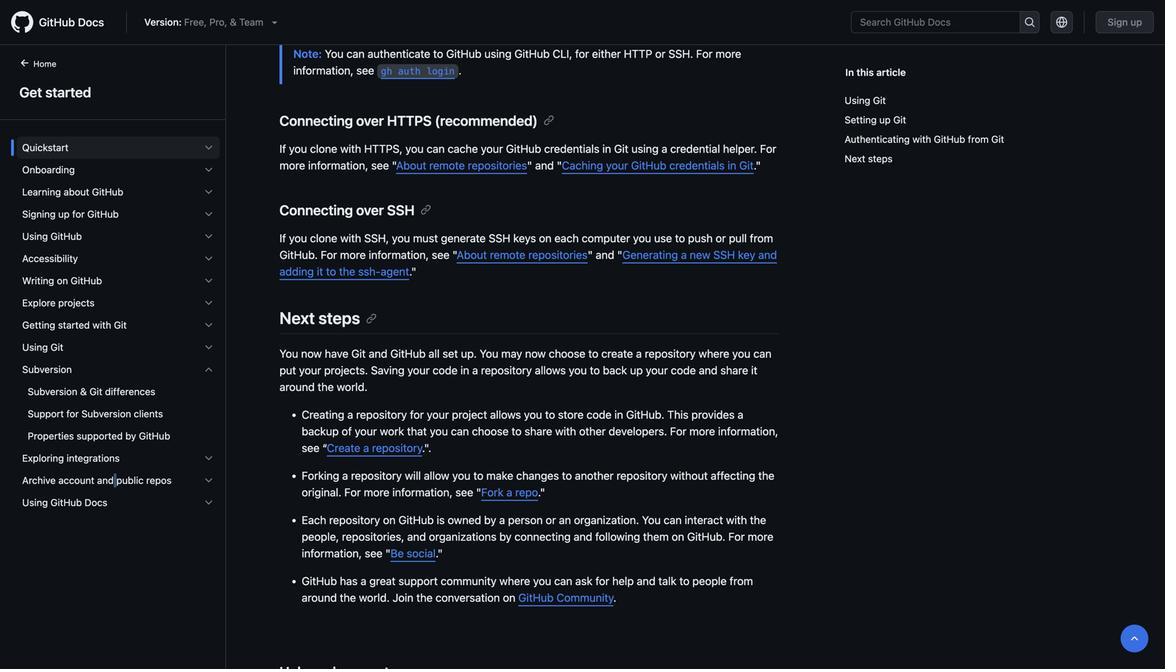 Task type: locate. For each thing, give the bounding box(es) containing it.
about remote repositories link for ssh
[[457, 249, 588, 262]]

see inside forking a repository will allow you to make changes to another repository without affecting the original. for more information, see "
[[456, 486, 474, 499]]

repositories for github
[[468, 159, 528, 172]]

information, inside the you can authenticate to github using github cli, for either http or ssh. for more information, see
[[294, 64, 354, 77]]

adding
[[280, 265, 314, 278]]

github left is
[[399, 514, 434, 527]]

sc 9kayk9 0 image inside using git dropdown button
[[203, 342, 214, 353]]

git inside dropdown button
[[51, 342, 63, 353]]

sc 9kayk9 0 image inside writing on github "dropdown button"
[[203, 276, 214, 287]]

2 connecting from the top
[[280, 202, 353, 218]]

for down affecting at the bottom of page
[[729, 530, 745, 544]]

from right people at right
[[730, 575, 754, 588]]

1 sc 9kayk9 0 image from the top
[[203, 142, 214, 153]]

code down set
[[433, 364, 458, 377]]

backup
[[302, 425, 339, 438]]

information, up connecting over ssh on the left top
[[308, 159, 369, 172]]

2 horizontal spatial github.
[[688, 530, 726, 544]]

repositories down 'each' at left top
[[529, 249, 588, 262]]

1 horizontal spatial code
[[587, 408, 612, 421]]

where inside you now have git and github all set up. you may now choose to create a repository where you can put your projects. saving your code in a repository allows you to back up your code and share it around the world.
[[699, 347, 730, 360]]

1 sc 9kayk9 0 image from the top
[[203, 164, 214, 176]]

github down learning about github dropdown button
[[87, 209, 119, 220]]

will
[[405, 469, 421, 483]]

clone for github.
[[310, 232, 338, 245]]

sc 9kayk9 0 image for signing up for github
[[203, 209, 214, 220]]

and left talk
[[637, 575, 656, 588]]

0 vertical spatial or
[[656, 47, 666, 60]]

ssh left the keys
[[489, 232, 511, 245]]

0 horizontal spatial .
[[459, 64, 462, 77]]

a up caching your github credentials in git link
[[662, 142, 668, 156]]

see left "
[[302, 442, 320, 455]]

up right back
[[631, 364, 643, 377]]

& up support for subversion clients
[[80, 386, 87, 398]]

authenticating
[[845, 134, 911, 145]]

1 if from the top
[[280, 142, 286, 156]]

None search field
[[852, 11, 1041, 33]]

1 clone from the top
[[310, 142, 338, 156]]

0 horizontal spatial or
[[546, 514, 556, 527]]

github inside using github docs dropdown button
[[51, 497, 82, 509]]

1 vertical spatial docs
[[85, 497, 107, 509]]

sc 9kayk9 0 image inside accessibility dropdown button
[[203, 253, 214, 264]]

you up them
[[642, 514, 661, 527]]

github.
[[280, 249, 318, 262], [627, 408, 665, 421], [688, 530, 726, 544]]

3 sc 9kayk9 0 image from the top
[[203, 253, 214, 264]]

project
[[452, 408, 488, 421]]

using git up the setting
[[845, 95, 887, 106]]

in this article element
[[846, 65, 1113, 80]]

next steps up the have
[[280, 309, 360, 328]]

sc 9kayk9 0 image inside explore projects dropdown button
[[203, 298, 214, 309]]

and inside generating a new ssh key and adding it to the ssh-agent
[[759, 249, 778, 262]]

1 horizontal spatial choose
[[549, 347, 586, 360]]

allows right project
[[490, 408, 521, 421]]

on inside the github has a great support community where you can ask for help and talk to people from around the world. join the conversation on
[[503, 592, 516, 605]]

tooltip
[[1122, 625, 1149, 653]]

a right create at the bottom right
[[636, 347, 642, 360]]

2 subversion element from the top
[[11, 381, 226, 448]]

ssh,
[[364, 232, 389, 245]]

1 vertical spatial clone
[[310, 232, 338, 245]]

1 vertical spatial world.
[[359, 592, 390, 605]]

subversion for subversion & git differences
[[28, 386, 77, 398]]

up
[[1131, 16, 1143, 28], [880, 114, 891, 126], [58, 209, 70, 220], [631, 364, 643, 377]]

sc 9kayk9 0 image inside quickstart dropdown button
[[203, 142, 214, 153]]

2 sc 9kayk9 0 image from the top
[[203, 187, 214, 198]]

1 vertical spatial subversion
[[28, 386, 77, 398]]

signing up for github button
[[17, 203, 220, 226]]

7 sc 9kayk9 0 image from the top
[[203, 453, 214, 464]]

8 sc 9kayk9 0 image from the top
[[203, 498, 214, 509]]

about remote repositories " and "
[[457, 249, 623, 262]]

can
[[347, 47, 365, 60], [427, 142, 445, 156], [754, 347, 772, 360], [451, 425, 469, 438], [664, 514, 682, 527], [555, 575, 573, 588]]

0 vertical spatial using git
[[845, 95, 887, 106]]

started for get
[[45, 84, 91, 100]]

you inside the github has a great support community where you can ask for help and talk to people from around the world. join the conversation on
[[534, 575, 552, 588]]

sc 9kayk9 0 image inside learning about github dropdown button
[[203, 187, 214, 198]]

sc 9kayk9 0 image inside onboarding dropdown button
[[203, 164, 214, 176]]

repositories,
[[342, 530, 405, 544]]

started down projects
[[58, 320, 90, 331]]

clone inside if you clone with ssh, you must generate ssh keys on each computer you use to push or pull from github. for more information, see "
[[310, 232, 338, 245]]

1 horizontal spatial using
[[632, 142, 659, 156]]

. down help
[[614, 592, 617, 605]]

using git down getting
[[22, 342, 63, 353]]

." down the must
[[410, 265, 417, 278]]

over for https
[[356, 112, 384, 129]]

see
[[357, 64, 375, 77], [371, 159, 389, 172], [432, 249, 450, 262], [302, 442, 320, 455], [456, 486, 474, 499], [365, 547, 383, 560]]

1 horizontal spatial or
[[656, 47, 666, 60]]

1 horizontal spatial where
[[699, 347, 730, 360]]

generating a new ssh key and adding it to the ssh-agent link
[[280, 249, 778, 278]]

repository
[[645, 347, 696, 360], [481, 364, 532, 377], [356, 408, 407, 421], [372, 442, 422, 455], [351, 469, 402, 483], [617, 469, 668, 483], [329, 514, 380, 527]]

repository inside the each repository on github is owned by a person or an organization. you can interact with the people, repositories, and organizations by connecting and following them on github. for more information, see "
[[329, 514, 380, 527]]

1 horizontal spatial now
[[526, 347, 546, 360]]

1 horizontal spatial about
[[457, 249, 487, 262]]

sc 9kayk9 0 image
[[203, 164, 214, 176], [203, 209, 214, 220], [203, 231, 214, 242], [203, 298, 214, 309], [203, 320, 214, 331], [203, 475, 214, 487]]

projects.
[[324, 364, 368, 377]]

0 vertical spatial steps
[[869, 153, 893, 164]]

sc 9kayk9 0 image for writing on github
[[203, 276, 214, 287]]

now
[[301, 347, 322, 360], [526, 347, 546, 360]]

2 if from the top
[[280, 232, 286, 245]]

0 vertical spatial share
[[721, 364, 749, 377]]

you up put
[[280, 347, 298, 360]]

it inside you now have git and github all set up. you may now choose to create a repository where you can put your projects. saving your code in a repository allows you to back up your code and share it around the world.
[[752, 364, 758, 377]]

3 sc 9kayk9 0 image from the top
[[203, 231, 214, 242]]

connecting down "note:" at the top left of the page
[[280, 112, 353, 129]]

version:
[[144, 16, 182, 28]]

exploring integrations button
[[17, 448, 220, 470]]

about down https,
[[396, 159, 427, 172]]

with down store
[[556, 425, 577, 438]]

can inside the you can authenticate to github using github cli, for either http or ssh. for more information, see
[[347, 47, 365, 60]]

see inside the you can authenticate to github using github cli, for either http or ssh. for more information, see
[[357, 64, 375, 77]]

0 horizontal spatial by
[[125, 431, 136, 442]]

github up projects
[[71, 275, 102, 287]]

github. up adding
[[280, 249, 318, 262]]

0 vertical spatial &
[[230, 16, 237, 28]]

0 vertical spatial connecting
[[280, 112, 353, 129]]

1 vertical spatial about remote repositories link
[[457, 249, 588, 262]]

information, inside creating a repository for your project allows you to store code in github. this provides a backup of your work that you can choose to share with other developers. for more information, see "
[[719, 425, 779, 438]]

github inside github docs link
[[39, 16, 75, 29]]

choose inside creating a repository for your project allows you to store code in github. this provides a backup of your work that you can choose to share with other developers. for more information, see "
[[472, 425, 509, 438]]

0 vertical spatial repositories
[[468, 159, 528, 172]]

your up create a repository link
[[355, 425, 377, 438]]

for right "helper."
[[761, 142, 777, 156]]

up down learning about github
[[58, 209, 70, 220]]

0 horizontal spatial remote
[[430, 159, 465, 172]]

sc 9kayk9 0 image for learning about github
[[203, 187, 214, 198]]

github left all
[[391, 347, 426, 360]]

1 vertical spatial steps
[[319, 309, 360, 328]]

github inside you now have git and github all set up. you may now choose to create a repository where you can put your projects. saving your code in a repository allows you to back up your code and share it around the world.
[[391, 347, 426, 360]]

this
[[668, 408, 689, 421]]

either
[[592, 47, 621, 60]]

and inside the github has a great support community where you can ask for help and talk to people from around the world. join the conversation on
[[637, 575, 656, 588]]

5 sc 9kayk9 0 image from the top
[[203, 320, 214, 331]]

sc 9kayk9 0 image inside the archive account and public repos dropdown button
[[203, 475, 214, 487]]

conversation
[[436, 592, 500, 605]]

2 horizontal spatial code
[[671, 364, 696, 377]]

up inside setting up git link
[[880, 114, 891, 126]]

0 vertical spatial subversion
[[22, 364, 72, 375]]

4 sc 9kayk9 0 image from the top
[[203, 298, 214, 309]]

the down affecting at the bottom of page
[[751, 514, 767, 527]]

github. up the developers.
[[627, 408, 665, 421]]

your down (recommended)
[[481, 142, 503, 156]]

team
[[239, 16, 264, 28]]

1 vertical spatial credentials
[[670, 159, 725, 172]]

on
[[539, 232, 552, 245], [57, 275, 68, 287], [383, 514, 396, 527], [672, 530, 685, 544], [503, 592, 516, 605]]

connecting for connecting over ssh
[[280, 202, 353, 218]]

0 vertical spatial by
[[125, 431, 136, 442]]

0 vertical spatial next steps link
[[845, 149, 1107, 169]]

or inside if you clone with ssh, you must generate ssh keys on each computer you use to push or pull from github. for more information, see "
[[716, 232, 727, 245]]

1 horizontal spatial it
[[752, 364, 758, 377]]

5 sc 9kayk9 0 image from the top
[[203, 342, 214, 353]]

in down up.
[[461, 364, 470, 377]]

you inside forking a repository will allow you to make changes to another repository without affecting the original. for more information, see "
[[453, 469, 471, 483]]

of
[[342, 425, 352, 438]]

a left new
[[681, 249, 687, 262]]

or left pull
[[716, 232, 727, 245]]

0 vertical spatial next
[[845, 153, 866, 164]]

0 horizontal spatial allows
[[490, 408, 521, 421]]

work
[[380, 425, 404, 438]]

0 horizontal spatial credentials
[[545, 142, 600, 156]]

by down person
[[500, 530, 512, 544]]

https
[[387, 112, 432, 129]]

on up explore projects
[[57, 275, 68, 287]]

help
[[613, 575, 634, 588]]

sc 9kayk9 0 image for using git
[[203, 342, 214, 353]]

writing on github button
[[17, 270, 220, 292]]

code
[[433, 364, 458, 377], [671, 364, 696, 377], [587, 408, 612, 421]]

see down repositories,
[[365, 547, 383, 560]]

clone inside 'if you clone with https, you can cache your github credentials in git using a credential helper. for more information, see "'
[[310, 142, 338, 156]]

"
[[323, 442, 327, 455]]

choose
[[549, 347, 586, 360], [472, 425, 509, 438]]

0 horizontal spatial where
[[500, 575, 531, 588]]

2 over from the top
[[356, 202, 384, 218]]

git down explore projects dropdown button at the left top of the page
[[114, 320, 127, 331]]

in
[[603, 142, 612, 156], [728, 159, 737, 172], [461, 364, 470, 377], [615, 408, 624, 421]]

for inside dropdown button
[[72, 209, 85, 220]]

github inside learning about github dropdown button
[[92, 186, 123, 198]]

1 vertical spatial remote
[[490, 249, 526, 262]]

git inside 'if you clone with https, you can cache your github credentials in git using a credential helper. for more information, see "'
[[615, 142, 629, 156]]

docs
[[78, 16, 104, 29], [85, 497, 107, 509]]

1 vertical spatial around
[[302, 592, 337, 605]]

1 vertical spatial if
[[280, 232, 286, 245]]

2 clone from the top
[[310, 232, 338, 245]]

about remote repositories " and " caching your github credentials in git ."
[[396, 159, 761, 172]]

information, down provides
[[719, 425, 779, 438]]

writing on github
[[22, 275, 102, 287]]

using down archive on the bottom left of page
[[22, 497, 48, 509]]

if for if you clone with https, you can cache your github credentials in git using a credential helper. for more information, see "
[[280, 142, 286, 156]]

0 vertical spatial ssh
[[387, 202, 415, 218]]

on inside if you clone with ssh, you must generate ssh keys on each computer you use to push or pull from github. for more information, see "
[[539, 232, 552, 245]]

0 horizontal spatial choose
[[472, 425, 509, 438]]

0 vertical spatial .
[[459, 64, 462, 77]]

sc 9kayk9 0 image for getting started with git
[[203, 320, 214, 331]]

more
[[716, 47, 742, 60], [280, 159, 305, 172], [340, 249, 366, 262], [690, 425, 716, 438], [364, 486, 390, 499], [748, 530, 774, 544]]

sc 9kayk9 0 image inside using github dropdown button
[[203, 231, 214, 242]]

share up provides
[[721, 364, 749, 377]]

connecting over https (recommended)
[[280, 112, 538, 129]]

remote for cache
[[430, 159, 465, 172]]

. right login
[[459, 64, 462, 77]]

information, down "note:" at the top left of the page
[[294, 64, 354, 77]]

may
[[502, 347, 523, 360]]

in up the developers.
[[615, 408, 624, 421]]

4 sc 9kayk9 0 image from the top
[[203, 276, 214, 287]]

sc 9kayk9 0 image for subversion
[[203, 364, 214, 375]]

setting up git
[[845, 114, 907, 126]]

world. inside the github has a great support community where you can ask for help and talk to people from around the world. join the conversation on
[[359, 592, 390, 605]]

1 vertical spatial allows
[[490, 408, 521, 421]]

learning about github button
[[17, 181, 220, 203]]

0 horizontal spatial steps
[[319, 309, 360, 328]]

1 horizontal spatial ssh
[[489, 232, 511, 245]]

about down generate at top left
[[457, 249, 487, 262]]

using git link
[[845, 91, 1107, 110]]

using
[[845, 95, 871, 106], [22, 231, 48, 242], [22, 342, 48, 353], [22, 497, 48, 509]]

choose inside you now have git and github all set up. you may now choose to create a repository where you can put your projects. saving your code in a repository allows you to back up your code and share it around the world.
[[549, 347, 586, 360]]

0 horizontal spatial github.
[[280, 249, 318, 262]]

1 horizontal spatial .
[[614, 592, 617, 605]]

1 horizontal spatial allows
[[535, 364, 566, 377]]

0 horizontal spatial share
[[525, 425, 553, 438]]

to right adding
[[326, 265, 336, 278]]

with inside 'if you clone with https, you can cache your github credentials in git using a credential helper. for more information, see "'
[[340, 142, 362, 156]]

where up provides
[[699, 347, 730, 360]]

0 vertical spatial it
[[317, 265, 323, 278]]

started inside getting started with git dropdown button
[[58, 320, 90, 331]]

github left has
[[302, 575, 337, 588]]

can inside the each repository on github is owned by a person or an organization. you can interact with the people, repositories, and organizations by connecting and following them on github. for more information, see "
[[664, 514, 682, 527]]

for inside creating a repository for your project allows you to store code in github. this provides a backup of your work that you can choose to share with other developers. for more information, see "
[[671, 425, 687, 438]]

use
[[655, 232, 673, 245]]

sc 9kayk9 0 image
[[203, 142, 214, 153], [203, 187, 214, 198], [203, 253, 214, 264], [203, 276, 214, 287], [203, 342, 214, 353], [203, 364, 214, 375], [203, 453, 214, 464], [203, 498, 214, 509]]

information, down people,
[[302, 547, 362, 560]]

0 vertical spatial github.
[[280, 249, 318, 262]]

0 vertical spatial about
[[396, 159, 427, 172]]

1 subversion element from the top
[[11, 359, 226, 448]]

and up be social ."
[[408, 530, 426, 544]]

in inside 'if you clone with https, you can cache your github credentials in git using a credential helper. for more information, see "'
[[603, 142, 612, 156]]

world. down great
[[359, 592, 390, 605]]

set
[[443, 347, 458, 360]]

next down authenticating
[[845, 153, 866, 164]]

1 vertical spatial using git
[[22, 342, 63, 353]]

2 horizontal spatial by
[[500, 530, 512, 544]]

1 vertical spatial over
[[356, 202, 384, 218]]

you inside the each repository on github is owned by a person or an organization. you can interact with the people, repositories, and organizations by connecting and following them on github. for more information, see "
[[642, 514, 661, 527]]

information, down will
[[393, 486, 453, 499]]

select language: current language is english image
[[1057, 17, 1068, 28]]

1 vertical spatial next steps link
[[280, 309, 377, 328]]

join
[[393, 592, 414, 605]]

6 sc 9kayk9 0 image from the top
[[203, 475, 214, 487]]

2 sc 9kayk9 0 image from the top
[[203, 209, 214, 220]]

more inside if you clone with ssh, you must generate ssh keys on each computer you use to push or pull from github. for more information, see "
[[340, 249, 366, 262]]

2 vertical spatial or
[[546, 514, 556, 527]]

and right key
[[759, 249, 778, 262]]

clients
[[134, 408, 163, 420]]

0 horizontal spatial using git
[[22, 342, 63, 353]]

the inside forking a repository will allow you to make changes to another repository without affecting the original. for more information, see "
[[759, 469, 775, 483]]

repositories down 'cache'
[[468, 159, 528, 172]]

is
[[437, 514, 445, 527]]

a inside the github has a great support community where you can ask for help and talk to people from around the world. join the conversation on
[[361, 575, 367, 588]]

1 vertical spatial started
[[58, 320, 90, 331]]

can inside creating a repository for your project allows you to store code in github. this provides a backup of your work that you can choose to share with other developers. for more information, see "
[[451, 425, 469, 438]]

sc 9kayk9 0 image inside signing up for github dropdown button
[[203, 209, 214, 220]]

to
[[434, 47, 444, 60], [676, 232, 686, 245], [326, 265, 336, 278], [589, 347, 599, 360], [590, 364, 600, 377], [545, 408, 556, 421], [512, 425, 522, 438], [474, 469, 484, 483], [562, 469, 572, 483], [680, 575, 690, 588]]

up for setting
[[880, 114, 891, 126]]

subversion element containing subversion
[[11, 359, 226, 448]]

for right ask
[[596, 575, 610, 588]]

started inside get started link
[[45, 84, 91, 100]]

ssh-
[[358, 265, 381, 278]]

1 horizontal spatial remote
[[490, 249, 526, 262]]

0 vertical spatial world.
[[337, 381, 368, 394]]

1 horizontal spatial using git
[[845, 95, 887, 106]]

github. inside if you clone with ssh, you must generate ssh keys on each computer you use to push or pull from github. for more information, see "
[[280, 249, 318, 262]]

0 horizontal spatial it
[[317, 265, 323, 278]]

1 vertical spatial choose
[[472, 425, 509, 438]]

1 horizontal spatial next
[[845, 153, 866, 164]]

github. down interact
[[688, 530, 726, 544]]

using down getting
[[22, 342, 48, 353]]

using
[[485, 47, 512, 60], [632, 142, 659, 156]]

a left person
[[500, 514, 505, 527]]

next steps link
[[845, 149, 1107, 169], [280, 309, 377, 328]]

search image
[[1025, 17, 1036, 28]]

a right forking
[[342, 469, 348, 483]]

for up that
[[410, 408, 424, 421]]

docs inside dropdown button
[[85, 497, 107, 509]]

1 vertical spatial from
[[750, 232, 774, 245]]

0 horizontal spatial ssh
[[387, 202, 415, 218]]

2 horizontal spatial ssh
[[714, 249, 736, 262]]

1 vertical spatial next
[[280, 309, 315, 328]]

credentials down credential on the top
[[670, 159, 725, 172]]

github community .
[[519, 592, 617, 605]]

fork a repo ."
[[482, 486, 546, 499]]

properties supported by github
[[28, 431, 170, 442]]

home link
[[14, 58, 79, 71]]

pro,
[[210, 16, 227, 28]]

on right conversation
[[503, 592, 516, 605]]

allow
[[424, 469, 450, 483]]

about for about remote repositories " and " caching your github credentials in git ."
[[396, 159, 427, 172]]

1 vertical spatial connecting
[[280, 202, 353, 218]]

0 horizontal spatial next steps
[[280, 309, 360, 328]]

on inside "dropdown button"
[[57, 275, 68, 287]]

1 over from the top
[[356, 112, 384, 129]]

by down the support for subversion clients link
[[125, 431, 136, 442]]

2 vertical spatial from
[[730, 575, 754, 588]]

docs down the archive account and public repos
[[85, 497, 107, 509]]

repository up the work
[[356, 408, 407, 421]]

sc 9kayk9 0 image for accessibility
[[203, 253, 214, 264]]

in up 'caching'
[[603, 142, 612, 156]]

1 vertical spatial ssh
[[489, 232, 511, 245]]

in this article
[[846, 67, 907, 78]]

another
[[575, 469, 614, 483]]

1 vertical spatial it
[[752, 364, 758, 377]]

explore projects
[[22, 297, 95, 309]]

choose down project
[[472, 425, 509, 438]]

0 vertical spatial allows
[[535, 364, 566, 377]]

a inside 'if you clone with https, you can cache your github credentials in git using a credential helper. for more information, see "'
[[662, 142, 668, 156]]

repository inside creating a repository for your project allows you to store code in github. this provides a backup of your work that you can choose to share with other developers. for more information, see "
[[356, 408, 407, 421]]

connecting up adding
[[280, 202, 353, 218]]

0 horizontal spatial next steps link
[[280, 309, 377, 328]]

github inside writing on github "dropdown button"
[[71, 275, 102, 287]]

caching
[[562, 159, 604, 172]]

0 horizontal spatial now
[[301, 347, 322, 360]]

you
[[325, 47, 344, 60], [280, 347, 298, 360], [480, 347, 499, 360], [642, 514, 661, 527]]

support for subversion clients
[[28, 408, 163, 420]]

repository down the work
[[372, 442, 422, 455]]

saving
[[371, 364, 405, 377]]

0 vertical spatial if
[[280, 142, 286, 156]]

0 vertical spatial credentials
[[545, 142, 600, 156]]

next down adding
[[280, 309, 315, 328]]

clone left https,
[[310, 142, 338, 156]]

github left cli,
[[515, 47, 550, 60]]

from down setting up git link
[[969, 134, 989, 145]]

1 vertical spatial by
[[484, 514, 497, 527]]

or inside the you can authenticate to github using github cli, for either http or ssh. for more information, see
[[656, 47, 666, 60]]

2 horizontal spatial or
[[716, 232, 727, 245]]

get
[[19, 84, 42, 100]]

1 vertical spatial repositories
[[529, 249, 588, 262]]

using for using github dropdown button
[[22, 231, 48, 242]]

to left back
[[590, 364, 600, 377]]

the left ssh-
[[339, 265, 356, 278]]

1 horizontal spatial share
[[721, 364, 749, 377]]

if inside if you clone with ssh, you must generate ssh keys on each computer you use to push or pull from github. for more information, see "
[[280, 232, 286, 245]]

with inside the each repository on github is owned by a person or an organization. you can interact with the people, repositories, and organizations by connecting and following them on github. for more information, see "
[[727, 514, 748, 527]]

0 vertical spatial using
[[485, 47, 512, 60]]

sc 9kayk9 0 image inside getting started with git dropdown button
[[203, 320, 214, 331]]

1 vertical spatial where
[[500, 575, 531, 588]]

1 vertical spatial next steps
[[280, 309, 360, 328]]

1 vertical spatial .
[[614, 592, 617, 605]]

be social link
[[391, 547, 436, 560]]

see inside creating a repository for your project allows you to store code in github. this provides a backup of your work that you can choose to share with other developers. for more information, see "
[[302, 442, 320, 455]]

sc 9kayk9 0 image inside exploring integrations dropdown button
[[203, 453, 214, 464]]

and down computer
[[596, 249, 615, 262]]

github inside using github dropdown button
[[51, 231, 82, 242]]

with left "ssh,"
[[340, 232, 362, 245]]

0 vertical spatial about remote repositories link
[[396, 159, 528, 172]]

account
[[58, 475, 95, 487]]

github up home
[[39, 16, 75, 29]]

github inside signing up for github dropdown button
[[87, 209, 119, 220]]

1 vertical spatial share
[[525, 425, 553, 438]]

and left public
[[97, 475, 114, 487]]

from up key
[[750, 232, 774, 245]]

generate
[[441, 232, 486, 245]]

subversion element
[[11, 359, 226, 448], [11, 381, 226, 448]]

with inside creating a repository for your project allows you to store code in github. this provides a backup of your work that you can choose to share with other developers. for more information, see "
[[556, 425, 577, 438]]

&
[[230, 16, 237, 28], [80, 386, 87, 398]]

up right sign
[[1131, 16, 1143, 28]]

1 vertical spatial or
[[716, 232, 727, 245]]

0 horizontal spatial repositories
[[468, 159, 528, 172]]

world. inside you now have git and github all set up. you may now choose to create a repository where you can put your projects. saving your code in a repository allows you to back up your code and share it around the world.
[[337, 381, 368, 394]]

6 sc 9kayk9 0 image from the top
[[203, 364, 214, 375]]

1 horizontal spatial github.
[[627, 408, 665, 421]]

authenticating with github from git link
[[845, 130, 1107, 149]]

sc 9kayk9 0 image for onboarding
[[203, 164, 214, 176]]

get started link
[[17, 82, 209, 103]]

have
[[325, 347, 349, 360]]

1 vertical spatial about
[[457, 249, 487, 262]]

note:
[[294, 47, 322, 60]]

1 connecting from the top
[[280, 112, 353, 129]]

login
[[427, 66, 455, 77]]

sc 9kayk9 0 image for explore projects
[[203, 298, 214, 309]]



Task type: vqa. For each thing, say whether or not it's contained in the screenshot.
Onboarding
yes



Task type: describe. For each thing, give the bounding box(es) containing it.
ssh inside if you clone with ssh, you must generate ssh keys on each computer you use to push or pull from github. for more information, see "
[[489, 232, 511, 245]]

a inside forking a repository will allow you to make changes to another repository without affecting the original. for more information, see "
[[342, 469, 348, 483]]

forking a repository will allow you to make changes to another repository without affecting the original. for more information, see "
[[302, 469, 775, 499]]

signing
[[22, 209, 56, 220]]

sc 9kayk9 0 image for using github docs
[[203, 498, 214, 509]]

github inside 'if you clone with https, you can cache your github credentials in git using a credential helper. for more information, see "'
[[506, 142, 542, 156]]

sign up link
[[1097, 11, 1155, 33]]

an
[[559, 514, 572, 527]]

person
[[508, 514, 543, 527]]

0 vertical spatial next steps
[[845, 153, 893, 164]]

connecting for connecting over https (recommended)
[[280, 112, 353, 129]]

store
[[558, 408, 584, 421]]

agent
[[381, 265, 410, 278]]

connecting over ssh
[[280, 202, 415, 218]]

0 vertical spatial from
[[969, 134, 989, 145]]

0 vertical spatial docs
[[78, 16, 104, 29]]

github inside properties supported by github link
[[139, 431, 170, 442]]

more inside the you can authenticate to github using github cli, for either http or ssh. for more information, see
[[716, 47, 742, 60]]

auth
[[398, 66, 421, 77]]

for inside forking a repository will allow you to make changes to another repository without affecting the original. for more information, see "
[[345, 486, 361, 499]]

using github button
[[17, 226, 220, 248]]

git up authenticating
[[894, 114, 907, 126]]

& inside get started element
[[80, 386, 87, 398]]

to left make
[[474, 469, 484, 483]]

about for about remote repositories " and "
[[457, 249, 487, 262]]

by inside get started element
[[125, 431, 136, 442]]

subversion for subversion
[[22, 364, 72, 375]]

started for getting
[[58, 320, 90, 331]]

github up login
[[447, 47, 482, 60]]

your inside 'if you clone with https, you can cache your github credentials in git using a credential helper. for more information, see "'
[[481, 142, 503, 156]]

original.
[[302, 486, 342, 499]]

remote for generate
[[490, 249, 526, 262]]

.".
[[422, 442, 432, 455]]

interact
[[685, 514, 724, 527]]

for inside the you can authenticate to github using github cli, for either http or ssh. for more information, see
[[697, 47, 713, 60]]

" inside 'if you clone with https, you can cache your github credentials in git using a credential helper. for more information, see "'
[[392, 159, 396, 172]]

1 horizontal spatial next steps link
[[845, 149, 1107, 169]]

properties
[[28, 431, 74, 442]]

sign up
[[1109, 16, 1143, 28]]

learning
[[22, 186, 61, 198]]

more inside the each repository on github is owned by a person or an organization. you can interact with the people, repositories, and organizations by connecting and following them on github. for more information, see "
[[748, 530, 774, 544]]

archive account and public repos button
[[17, 470, 220, 492]]

a inside generating a new ssh key and adding it to the ssh-agent
[[681, 249, 687, 262]]

sign
[[1109, 16, 1129, 28]]

1 horizontal spatial &
[[230, 16, 237, 28]]

1 horizontal spatial by
[[484, 514, 497, 527]]

if you clone with https, you can cache your github credentials in git using a credential helper. for more information, see "
[[280, 142, 777, 172]]

forking
[[302, 469, 340, 483]]

on right them
[[672, 530, 685, 544]]

your up that
[[427, 408, 449, 421]]

in inside creating a repository for your project allows you to store code in github. this provides a backup of your work that you can choose to share with other developers. for more information, see "
[[615, 408, 624, 421]]

where inside the github has a great support community where you can ask for help and talk to people from around the world. join the conversation on
[[500, 575, 531, 588]]

fork
[[482, 486, 504, 499]]

to inside the you can authenticate to github using github cli, for either http or ssh. for more information, see
[[434, 47, 444, 60]]

0 horizontal spatial code
[[433, 364, 458, 377]]

and down organization. at bottom
[[574, 530, 593, 544]]

information, inside if you clone with ssh, you must generate ssh keys on each computer you use to push or pull from github. for more information, see "
[[369, 249, 429, 262]]

has
[[340, 575, 358, 588]]

github left community
[[519, 592, 554, 605]]

can inside the github has a great support community where you can ask for help and talk to people from around the world. join the conversation on
[[555, 575, 573, 588]]

git up support for subversion clients
[[90, 386, 102, 398]]

for right support
[[66, 408, 79, 420]]

create
[[327, 442, 361, 455]]

git inside you now have git and github all set up. you may now choose to create a repository where you can put your projects. saving your code in a repository allows you to back up your code and share it around the world.
[[352, 347, 366, 360]]

to up make
[[512, 425, 522, 438]]

" inside the each repository on github is owned by a person or an organization. you can interact with the people, repositories, and organizations by connecting and following them on github. for more information, see "
[[386, 547, 391, 560]]

the down support on the bottom
[[417, 592, 433, 605]]

using for using github docs dropdown button
[[22, 497, 48, 509]]

to inside if you clone with ssh, you must generate ssh keys on each computer you use to push or pull from github. for more information, see "
[[676, 232, 686, 245]]

the inside generating a new ssh key and adding it to the ssh-agent
[[339, 265, 356, 278]]

ssh.
[[669, 47, 694, 60]]

about remote repositories link for your
[[396, 159, 528, 172]]

ssh inside generating a new ssh key and adding it to the ssh-agent
[[714, 249, 736, 262]]

up for signing
[[58, 209, 70, 220]]

github inside authenticating with github from git link
[[935, 134, 966, 145]]

properties supported by github link
[[17, 425, 220, 448]]

a right provides
[[738, 408, 744, 421]]

github inside the each repository on github is owned by a person or an organization. you can interact with the people, repositories, and organizations by connecting and following them on github. for more information, see "
[[399, 514, 434, 527]]

must
[[413, 232, 438, 245]]

" inside if you clone with ssh, you must generate ssh keys on each computer you use to push or pull from github. for more information, see "
[[453, 249, 457, 262]]

your right 'caching'
[[606, 159, 629, 172]]

for inside the each repository on github is owned by a person or an organization. you can interact with the people, repositories, and organizations by connecting and following them on github. for more information, see "
[[729, 530, 745, 544]]

credential
[[671, 142, 721, 156]]

a down up.
[[473, 364, 478, 377]]

with inside if you clone with ssh, you must generate ssh keys on each computer you use to push or pull from github. for more information, see "
[[340, 232, 362, 245]]

push
[[689, 232, 713, 245]]

sc 9kayk9 0 image for using github
[[203, 231, 214, 242]]

more inside forking a repository will allow you to make changes to another repository without affecting the original. for more information, see "
[[364, 486, 390, 499]]

writing
[[22, 275, 54, 287]]

to left another
[[562, 469, 572, 483]]

each repository on github is owned by a person or an organization. you can interact with the people, repositories, and organizations by connecting and following them on github. for more information, see "
[[302, 514, 774, 560]]

and up provides
[[699, 364, 718, 377]]

repository down may
[[481, 364, 532, 377]]

explore
[[22, 297, 56, 309]]

can inside you now have git and github all set up. you may now choose to create a repository where you can put your projects. saving your code in a repository allows you to back up your code and share it around the world.
[[754, 347, 772, 360]]

from inside if you clone with ssh, you must generate ssh keys on each computer you use to push or pull from github. for more information, see "
[[750, 232, 774, 245]]

." down "organizations"
[[436, 547, 443, 560]]

." down changes
[[538, 486, 546, 499]]

archive account and public repos
[[22, 475, 172, 487]]

git up setting up git
[[874, 95, 887, 106]]

accessibility
[[22, 253, 78, 264]]

subversion button
[[17, 359, 220, 381]]

back
[[603, 364, 628, 377]]

github right 'caching'
[[632, 159, 667, 172]]

with right authenticating
[[913, 134, 932, 145]]

on up repositories,
[[383, 514, 396, 527]]

computer
[[582, 232, 631, 245]]

subversion element containing subversion & git differences
[[11, 381, 226, 448]]

1 now from the left
[[301, 347, 322, 360]]

your down all
[[408, 364, 430, 377]]

put
[[280, 364, 296, 377]]

integrations
[[67, 453, 120, 464]]

learning about github
[[22, 186, 123, 198]]

pull
[[729, 232, 747, 245]]

2 now from the left
[[526, 347, 546, 360]]

to left create at the bottom right
[[589, 347, 599, 360]]

and up "saving"
[[369, 347, 388, 360]]

connecting over ssh link
[[280, 202, 432, 218]]

repository down the developers.
[[617, 469, 668, 483]]

more inside creating a repository for your project allows you to store code in github. this provides a backup of your work that you can choose to share with other developers. for more information, see "
[[690, 425, 716, 438]]

Search GitHub Docs search field
[[852, 12, 1020, 33]]

" inside forking a repository will allow you to make changes to another repository without affecting the original. for more information, see "
[[477, 486, 482, 499]]

for inside 'if you clone with https, you can cache your github credentials in git using a credential helper. for more information, see "'
[[761, 142, 777, 156]]

share inside creating a repository for your project allows you to store code in github. this provides a backup of your work that you can choose to share with other developers. for more information, see "
[[525, 425, 553, 438]]

code inside creating a repository for your project allows you to store code in github. this provides a backup of your work that you can choose to share with other developers. for more information, see "
[[587, 408, 612, 421]]

see inside if you clone with ssh, you must generate ssh keys on each computer you use to push or pull from github. for more information, see "
[[432, 249, 450, 262]]

from inside the github has a great support community where you can ask for help and talk to people from around the world. join the conversation on
[[730, 575, 754, 588]]

credentials inside 'if you clone with https, you can cache your github credentials in git using a credential helper. for more information, see "'
[[545, 142, 600, 156]]

a up of
[[348, 408, 353, 421]]

github community link
[[519, 592, 614, 605]]

other
[[580, 425, 606, 438]]

ask
[[576, 575, 593, 588]]

you inside the you can authenticate to github using github cli, for either http or ssh. for more information, see
[[325, 47, 344, 60]]

1 horizontal spatial steps
[[869, 153, 893, 164]]

https,
[[364, 142, 403, 156]]

for inside creating a repository for your project allows you to store code in github. this provides a backup of your work that you can choose to share with other developers. for more information, see "
[[410, 408, 424, 421]]

free,
[[184, 16, 207, 28]]

support for subversion clients link
[[17, 403, 220, 425]]

over for ssh
[[356, 202, 384, 218]]

github. inside the each repository on github is owned by a person or an organization. you can interact with the people, repositories, and organizations by connecting and following them on github. for more information, see "
[[688, 530, 726, 544]]

quickstart element
[[11, 137, 226, 159]]

scroll to top image
[[1130, 634, 1141, 645]]

generating
[[623, 249, 679, 262]]

see inside the each repository on github is owned by a person or an organization. you can interact with the people, repositories, and organizations by connecting and following them on github. for more information, see "
[[365, 547, 383, 560]]

the inside you now have git and github all set up. you may now choose to create a repository where you can put your projects. saving your code in a repository allows you to back up your code and share it around the world.
[[318, 381, 334, 394]]

gh auth login link
[[377, 64, 459, 79]]

social
[[407, 547, 436, 560]]

setting
[[845, 114, 877, 126]]

you now have git and github all set up. you may now choose to create a repository where you can put your projects. saving your code in a repository allows you to back up your code and share it around the world.
[[280, 347, 772, 394]]

around inside the github has a great support community where you can ask for help and talk to people from around the world. join the conversation on
[[302, 592, 337, 605]]

new
[[690, 249, 711, 262]]

see inside 'if you clone with https, you can cache your github credentials in git using a credential helper. for more information, see "'
[[371, 159, 389, 172]]

up for sign
[[1131, 16, 1143, 28]]

a right create on the bottom
[[363, 442, 369, 455]]

using inside 'if you clone with https, you can cache your github credentials in git using a credential helper. for more information, see "'
[[632, 142, 659, 156]]

to inside the github has a great support community where you can ask for help and talk to people from around the world. join the conversation on
[[680, 575, 690, 588]]

using git inside using git link
[[845, 95, 887, 106]]

repository down create a repository link
[[351, 469, 402, 483]]

allows inside you now have git and github all set up. you may now choose to create a repository where you can put your projects. saving your code in a repository allows you to back up your code and share it around the world.
[[535, 364, 566, 377]]

repositories for keys
[[529, 249, 588, 262]]

information, inside the each repository on github is owned by a person or an organization. you can interact with the people, repositories, and organizations by connecting and following them on github. for more information, see "
[[302, 547, 362, 560]]

2 vertical spatial by
[[500, 530, 512, 544]]

following
[[596, 530, 641, 544]]

community
[[557, 592, 614, 605]]

and inside dropdown button
[[97, 475, 114, 487]]

the down has
[[340, 592, 356, 605]]

if for if you clone with ssh, you must generate ssh keys on each computer you use to push or pull from github. for more information, see "
[[280, 232, 286, 245]]

github. inside creating a repository for your project allows you to store code in github. this provides a backup of your work that you can choose to share with other developers. for more information, see "
[[627, 408, 665, 421]]

getting started with git button
[[17, 314, 220, 337]]

gh auth login .
[[381, 64, 462, 77]]

repository right create at the bottom right
[[645, 347, 696, 360]]

version: free, pro, & team
[[144, 16, 264, 28]]

quickstart button
[[17, 137, 220, 159]]

fork a repo link
[[482, 486, 538, 499]]

projects
[[58, 297, 95, 309]]

you right up.
[[480, 347, 499, 360]]

sc 9kayk9 0 image for quickstart
[[203, 142, 214, 153]]

a right fork
[[507, 486, 513, 499]]

1 horizontal spatial credentials
[[670, 159, 725, 172]]

setting up git link
[[845, 110, 1107, 130]]

about
[[64, 186, 89, 198]]

affecting
[[711, 469, 756, 483]]

github docs
[[39, 16, 104, 29]]

0 horizontal spatial next
[[280, 309, 315, 328]]

in inside you now have git and github all set up. you may now choose to create a repository where you can put your projects. saving your code in a repository allows you to back up your code and share it around the world.
[[461, 364, 470, 377]]

for inside the you can authenticate to github using github cli, for either http or ssh. for more information, see
[[576, 47, 590, 60]]

your right back
[[646, 364, 668, 377]]

sc 9kayk9 0 image for exploring integrations
[[203, 453, 214, 464]]

2 vertical spatial subversion
[[82, 408, 131, 420]]

this
[[857, 67, 875, 78]]

each
[[302, 514, 327, 527]]

them
[[644, 530, 669, 544]]

get started
[[19, 84, 91, 100]]

using git inside using git dropdown button
[[22, 342, 63, 353]]

it inside generating a new ssh key and adding it to the ssh-agent
[[317, 265, 323, 278]]

your right put
[[299, 364, 321, 377]]

git down setting up git link
[[992, 134, 1005, 145]]

for inside if you clone with ssh, you must generate ssh keys on each computer you use to push or pull from github. for more information, see "
[[321, 249, 337, 262]]

around inside you now have git and github all set up. you may now choose to create a repository where you can put your projects. saving your code in a repository allows you to back up your code and share it around the world.
[[280, 381, 315, 394]]

home
[[33, 59, 56, 69]]

up inside you now have git and github all set up. you may now choose to create a repository where you can put your projects. saving your code in a repository allows you to back up your code and share it around the world.
[[631, 364, 643, 377]]

triangle down image
[[269, 17, 280, 28]]

a inside the each repository on github is owned by a person or an organization. you can interact with the people, repositories, and organizations by connecting and following them on github. for more information, see "
[[500, 514, 505, 527]]

to inside generating a new ssh key and adding it to the ssh-agent
[[326, 265, 336, 278]]

get started element
[[0, 56, 226, 668]]

with inside dropdown button
[[93, 320, 111, 331]]

git down "helper."
[[740, 159, 754, 172]]

support
[[399, 575, 438, 588]]

github inside the github has a great support community where you can ask for help and talk to people from around the world. join the conversation on
[[302, 575, 337, 588]]

or inside the each repository on github is owned by a person or an organization. you can interact with the people, repositories, and organizations by connecting and following them on github. for more information, see "
[[546, 514, 556, 527]]

." down "helper."
[[754, 159, 761, 172]]

more inside 'if you clone with https, you can cache your github credentials in git using a credential helper. for more information, see "'
[[280, 159, 305, 172]]

sc 9kayk9 0 image for archive account and public repos
[[203, 475, 214, 487]]

to left store
[[545, 408, 556, 421]]

allows inside creating a repository for your project allows you to store code in github. this provides a backup of your work that you can choose to share with other developers. for more information, see "
[[490, 408, 521, 421]]

for inside the github has a great support community where you can ask for help and talk to people from around the world. join the conversation on
[[596, 575, 610, 588]]

using for using git dropdown button
[[22, 342, 48, 353]]

in down "helper."
[[728, 159, 737, 172]]

onboarding
[[22, 164, 75, 176]]

cache
[[448, 142, 478, 156]]

using up the setting
[[845, 95, 871, 106]]

creating
[[302, 408, 345, 421]]

the inside the each repository on github is owned by a person or an organization. you can interact with the people, repositories, and organizations by connecting and following them on github. for more information, see "
[[751, 514, 767, 527]]

and left 'caching'
[[536, 159, 554, 172]]

people
[[693, 575, 727, 588]]

clone for see
[[310, 142, 338, 156]]

information, inside 'if you clone with https, you can cache your github credentials in git using a credential helper. for more information, see "'
[[308, 159, 369, 172]]

differences
[[105, 386, 155, 398]]

developers.
[[609, 425, 668, 438]]

keys
[[514, 232, 536, 245]]

talk
[[659, 575, 677, 588]]

make
[[487, 469, 514, 483]]



